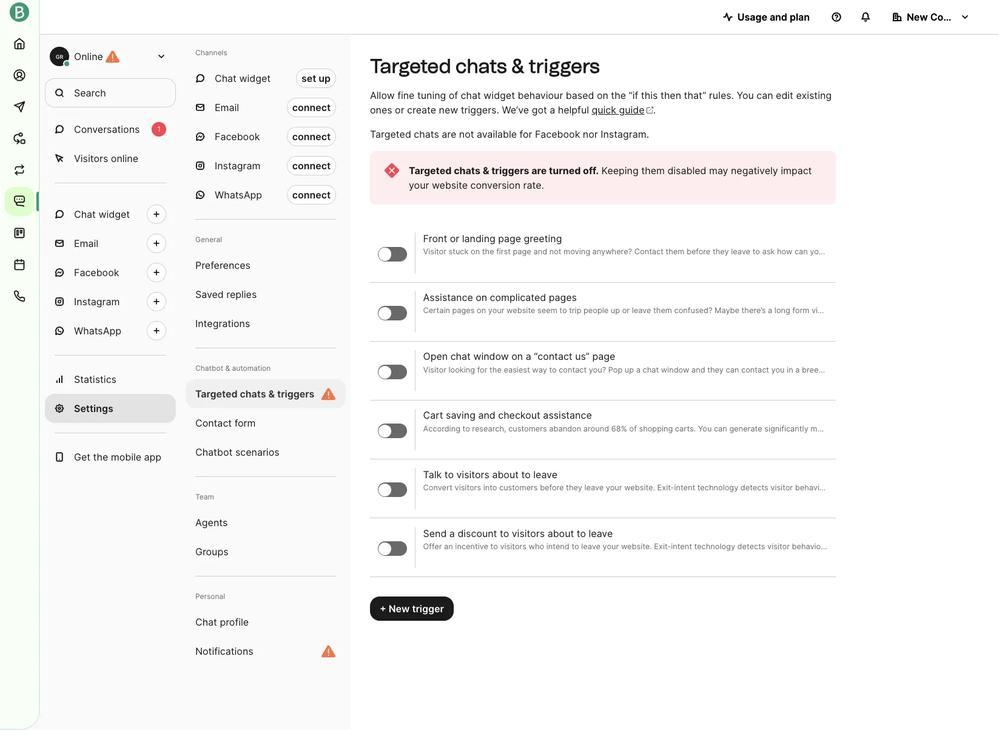 Task type: describe. For each thing, give the bounding box(es) containing it.
wait
[[911, 365, 926, 374]]

on inside open chat window on a "contact us" page visitor looking for the easiest way to contact you? pop up a chat window and they can contact you in a breeze, rather than having to wait for an email back. j
[[512, 350, 523, 363]]

1 horizontal spatial leave
[[589, 527, 613, 539]]

talk to visitors about to leave
[[423, 468, 558, 480]]

1 vertical spatial triggers
[[492, 164, 530, 177]]

trigger
[[412, 603, 444, 615]]

not
[[459, 128, 474, 140]]

targeted chats are not available for facebook nor instagram.
[[370, 128, 649, 140]]

visitors inside send a discount to visitors about to leave link
[[512, 527, 545, 539]]

chatbot scenarios
[[195, 446, 280, 458]]

online
[[74, 50, 103, 63]]

cart
[[423, 409, 443, 422]]

targeted chats & triggers are turned off.
[[409, 164, 599, 177]]

new company
[[907, 11, 976, 23]]

visitors online link
[[45, 144, 176, 173]]

profile
[[220, 616, 249, 628]]

pages
[[549, 292, 577, 304]]

whatsapp link
[[45, 316, 176, 345]]

you
[[772, 365, 785, 374]]

groups
[[195, 546, 229, 558]]

visitor
[[423, 365, 447, 374]]

1 horizontal spatial facebook
[[215, 130, 260, 143]]

1 horizontal spatial for
[[520, 128, 533, 140]]

conversations
[[74, 123, 140, 135]]

targeted down ones
[[370, 128, 411, 140]]

notifications
[[195, 645, 253, 657]]

chatbot for chatbot & automation
[[195, 364, 223, 373]]

& up conversion
[[483, 164, 489, 177]]

they
[[708, 365, 724, 374]]

connect for facebook
[[292, 130, 331, 143]]

0 horizontal spatial leave
[[534, 468, 558, 480]]

0 vertical spatial whatsapp
[[215, 189, 262, 201]]

chats up website
[[454, 164, 481, 177]]

assistance
[[543, 409, 592, 422]]

statistics
[[74, 373, 116, 385]]

2 vertical spatial chat
[[643, 365, 659, 374]]

ones
[[370, 104, 392, 116]]

new inside button
[[907, 11, 928, 23]]

targeted chats & triggers link
[[186, 379, 346, 408]]

form
[[235, 417, 256, 429]]

a inside allow fine tuning of chat widget behaviour based on the "if this then that" rules. you can edit existing ones or create new triggers. we've got a helpful
[[550, 104, 556, 116]]

fine
[[398, 89, 415, 101]]

preferences link
[[186, 251, 346, 280]]

channels
[[195, 48, 227, 57]]

search
[[74, 87, 106, 99]]

you?
[[589, 365, 606, 374]]

saved replies link
[[186, 280, 346, 309]]

usage and plan
[[738, 11, 810, 23]]

we've
[[502, 104, 529, 116]]

connect for email
[[292, 101, 331, 113]]

assistance on complicated pages link
[[423, 292, 829, 317]]

1
[[157, 124, 161, 134]]

2 vertical spatial triggers
[[277, 388, 315, 400]]

agents
[[195, 517, 228, 529]]

general
[[195, 235, 222, 244]]

+ new trigger
[[380, 603, 444, 615]]

create
[[407, 104, 436, 116]]

scenarios
[[235, 446, 280, 458]]

mobile
[[111, 451, 141, 463]]

having
[[875, 365, 899, 374]]

greeting
[[524, 233, 562, 245]]

1 vertical spatial chat
[[74, 208, 96, 220]]

can inside open chat window on a "contact us" page visitor looking for the easiest way to contact you? pop up a chat window and they can contact you in a breeze, rather than having to wait for an email back. j
[[726, 365, 740, 374]]

0 vertical spatial up
[[319, 72, 331, 84]]

conversion
[[471, 179, 521, 191]]

1 vertical spatial instagram
[[74, 296, 120, 308]]

looking
[[449, 365, 475, 374]]

& left automation
[[225, 364, 230, 373]]

1 vertical spatial whatsapp
[[74, 325, 121, 337]]

1 vertical spatial chat widget
[[74, 208, 130, 220]]

pop
[[609, 365, 623, 374]]

open chat window on a "contact us" page visitor looking for the easiest way to contact you? pop up a chat window and they can contact you in a breeze, rather than having to wait for an email back. j
[[423, 350, 1000, 374]]

visitors online
[[74, 152, 138, 164]]

company
[[931, 11, 976, 23]]

0 vertical spatial window
[[474, 350, 509, 363]]

1 vertical spatial are
[[532, 164, 547, 177]]

cart saving and checkout assistance
[[423, 409, 592, 422]]

quick
[[592, 104, 617, 116]]

settings
[[74, 402, 113, 415]]

usage
[[738, 11, 768, 23]]

an
[[941, 365, 950, 374]]

"if
[[629, 89, 639, 101]]

chat profile
[[195, 616, 249, 628]]

easiest
[[504, 365, 530, 374]]

targeted up your
[[409, 164, 452, 177]]

replies
[[227, 288, 257, 300]]

0 horizontal spatial targeted chats & triggers
[[195, 388, 315, 400]]

targeted inside targeted chats & triggers link
[[195, 388, 238, 400]]

disabled
[[668, 164, 707, 177]]

2 horizontal spatial for
[[929, 365, 939, 374]]

keeping them disabled may negatively impact your website conversion rate.
[[409, 164, 812, 191]]

your
[[409, 179, 429, 191]]

0 horizontal spatial for
[[477, 365, 488, 374]]

0 vertical spatial chat widget
[[215, 72, 271, 84]]

get the mobile app
[[74, 451, 162, 463]]

open
[[423, 350, 448, 363]]

personal
[[195, 592, 225, 601]]

website
[[432, 179, 468, 191]]

this
[[641, 89, 658, 101]]

front or landing page greeting
[[423, 233, 562, 245]]

visitors inside talk to visitors about to leave link
[[457, 468, 490, 480]]

widget inside allow fine tuning of chat widget behaviour based on the "if this then that" rules. you can edit existing ones or create new triggers. we've got a helpful
[[484, 89, 515, 101]]

0 vertical spatial about
[[492, 468, 519, 480]]

contact form
[[195, 417, 256, 429]]

team
[[195, 492, 214, 501]]

chats up of
[[456, 55, 507, 78]]

the inside the get the mobile app link
[[93, 451, 108, 463]]

set
[[302, 72, 316, 84]]

impact
[[781, 164, 812, 177]]

saving
[[446, 409, 476, 422]]

send
[[423, 527, 447, 539]]

preferences
[[195, 259, 251, 271]]



Task type: locate. For each thing, give the bounding box(es) containing it.
1 contact from the left
[[559, 365, 587, 374]]

chat down channels
[[215, 72, 237, 84]]

contact down us"
[[559, 365, 587, 374]]

0 vertical spatial new
[[907, 11, 928, 23]]

1 vertical spatial widget
[[484, 89, 515, 101]]

2 chatbot from the top
[[195, 446, 233, 458]]

and inside button
[[770, 11, 788, 23]]

chat widget down channels
[[215, 72, 271, 84]]

online
[[111, 152, 138, 164]]

page right landing
[[498, 233, 521, 245]]

0 vertical spatial chat
[[215, 72, 237, 84]]

up inside open chat window on a "contact us" page visitor looking for the easiest way to contact you? pop up a chat window and they can contact you in a breeze, rather than having to wait for an email back. j
[[625, 365, 634, 374]]

1 vertical spatial leave
[[589, 527, 613, 539]]

2 horizontal spatial facebook
[[535, 128, 580, 140]]

0 vertical spatial or
[[395, 104, 405, 116]]

a right the got
[[550, 104, 556, 116]]

saved replies
[[195, 288, 257, 300]]

statistics link
[[45, 365, 176, 394]]

triggers.
[[461, 104, 499, 116]]

whatsapp down instagram link
[[74, 325, 121, 337]]

up right set
[[319, 72, 331, 84]]

widget
[[239, 72, 271, 84], [484, 89, 515, 101], [99, 208, 130, 220]]

1 vertical spatial or
[[450, 233, 460, 245]]

email up facebook link
[[74, 237, 98, 249]]

1 vertical spatial the
[[490, 365, 502, 374]]

1 horizontal spatial visitors
[[512, 527, 545, 539]]

new left company
[[907, 11, 928, 23]]

chat inside allow fine tuning of chat widget behaviour based on the "if this then that" rules. you can edit existing ones or create new triggers. we've got a helpful
[[461, 89, 481, 101]]

chat widget up email link on the left top of the page
[[74, 208, 130, 220]]

may
[[709, 164, 729, 177]]

2 vertical spatial chat
[[195, 616, 217, 628]]

0 horizontal spatial window
[[474, 350, 509, 363]]

2 horizontal spatial widget
[[484, 89, 515, 101]]

triggers up the contact form link
[[277, 388, 315, 400]]

2 vertical spatial on
[[512, 350, 523, 363]]

0 horizontal spatial up
[[319, 72, 331, 84]]

2 connect from the top
[[292, 130, 331, 143]]

4 connect from the top
[[292, 189, 331, 201]]

window
[[474, 350, 509, 363], [661, 365, 690, 374]]

chat up email link on the left top of the page
[[74, 208, 96, 220]]

0 horizontal spatial new
[[389, 603, 410, 615]]

widget up we've on the right of the page
[[484, 89, 515, 101]]

chatbot scenarios link
[[186, 438, 346, 467]]

on up quick
[[597, 89, 609, 101]]

1 vertical spatial about
[[548, 527, 574, 539]]

the inside open chat window on a "contact us" page visitor looking for the easiest way to contact you? pop up a chat window and they can contact you in a breeze, rather than having to wait for an email back. j
[[490, 365, 502, 374]]

window left they at the right bottom
[[661, 365, 690, 374]]

0 horizontal spatial the
[[93, 451, 108, 463]]

& inside targeted chats & triggers link
[[269, 388, 275, 400]]

rules.
[[709, 89, 734, 101]]

chatbot for chatbot scenarios
[[195, 446, 233, 458]]

and right "saving"
[[479, 409, 496, 422]]

1 horizontal spatial contact
[[742, 365, 770, 374]]

0 vertical spatial the
[[611, 89, 626, 101]]

0 horizontal spatial can
[[726, 365, 740, 374]]

instagram link
[[45, 287, 176, 316]]

1 vertical spatial page
[[593, 350, 616, 363]]

for right looking
[[477, 365, 488, 374]]

1 horizontal spatial instagram
[[215, 160, 261, 172]]

saved
[[195, 288, 224, 300]]

on inside assistance on complicated pages link
[[476, 292, 487, 304]]

or down fine
[[395, 104, 405, 116]]

& up the contact form link
[[269, 388, 275, 400]]

0 horizontal spatial email
[[74, 237, 98, 249]]

targeted up fine
[[370, 55, 451, 78]]

connect
[[292, 101, 331, 113], [292, 130, 331, 143], [292, 160, 331, 172], [292, 189, 331, 201]]

page inside open chat window on a "contact us" page visitor looking for the easiest way to contact you? pop up a chat window and they can contact you in a breeze, rather than having to wait for an email back. j
[[593, 350, 616, 363]]

1 horizontal spatial page
[[593, 350, 616, 363]]

new company button
[[883, 5, 980, 29]]

for
[[520, 128, 533, 140], [477, 365, 488, 374], [929, 365, 939, 374]]

about
[[492, 468, 519, 480], [548, 527, 574, 539]]

chatbot left automation
[[195, 364, 223, 373]]

&
[[512, 55, 525, 78], [483, 164, 489, 177], [225, 364, 230, 373], [269, 388, 275, 400]]

1 vertical spatial targeted chats & triggers
[[195, 388, 315, 400]]

groups link
[[186, 537, 346, 566]]

0 horizontal spatial on
[[476, 292, 487, 304]]

2 vertical spatial and
[[479, 409, 496, 422]]

nor
[[583, 128, 598, 140]]

facebook link
[[45, 258, 176, 287]]

.
[[654, 104, 656, 116]]

1 horizontal spatial window
[[661, 365, 690, 374]]

targeted
[[370, 55, 451, 78], [370, 128, 411, 140], [409, 164, 452, 177], [195, 388, 238, 400]]

the up quick guide
[[611, 89, 626, 101]]

chatbot & automation
[[195, 364, 271, 373]]

of
[[449, 89, 458, 101]]

facebook
[[535, 128, 580, 140], [215, 130, 260, 143], [74, 266, 119, 279]]

contact left you
[[742, 365, 770, 374]]

for down we've on the right of the page
[[520, 128, 533, 140]]

1 vertical spatial email
[[74, 237, 98, 249]]

1 horizontal spatial on
[[512, 350, 523, 363]]

behaviour
[[518, 89, 563, 101]]

1 vertical spatial can
[[726, 365, 740, 374]]

1 horizontal spatial or
[[450, 233, 460, 245]]

0 horizontal spatial or
[[395, 104, 405, 116]]

got
[[532, 104, 547, 116]]

on right the assistance
[[476, 292, 487, 304]]

are left not
[[442, 128, 457, 140]]

chats down automation
[[240, 388, 266, 400]]

on up easiest
[[512, 350, 523, 363]]

0 horizontal spatial whatsapp
[[74, 325, 121, 337]]

0 vertical spatial chatbot
[[195, 364, 223, 373]]

are up rate.
[[532, 164, 547, 177]]

1 vertical spatial and
[[692, 365, 706, 374]]

available
[[477, 128, 517, 140]]

on
[[597, 89, 609, 101], [476, 292, 487, 304], [512, 350, 523, 363]]

1 horizontal spatial can
[[757, 89, 774, 101]]

allow fine tuning of chat widget behaviour based on the "if this then that" rules. you can edit existing ones or create new triggers. we've got a helpful
[[370, 89, 832, 116]]

1 horizontal spatial the
[[490, 365, 502, 374]]

0 horizontal spatial page
[[498, 233, 521, 245]]

1 horizontal spatial targeted chats & triggers
[[370, 55, 600, 78]]

tuning
[[418, 89, 446, 101]]

or inside allow fine tuning of chat widget behaviour based on the "if this then that" rules. you can edit existing ones or create new triggers. we've got a helpful
[[395, 104, 405, 116]]

automation
[[232, 364, 271, 373]]

targeted up contact
[[195, 388, 238, 400]]

1 vertical spatial chat
[[451, 350, 471, 363]]

for left an
[[929, 365, 939, 374]]

0 vertical spatial can
[[757, 89, 774, 101]]

and inside open chat window on a "contact us" page visitor looking for the easiest way to contact you? pop up a chat window and they can contact you in a breeze, rather than having to wait for an email back. j
[[692, 365, 706, 374]]

assistance on complicated pages
[[423, 292, 577, 304]]

0 vertical spatial leave
[[534, 468, 558, 480]]

visitors right talk
[[457, 468, 490, 480]]

1 vertical spatial on
[[476, 292, 487, 304]]

new right the +
[[389, 603, 410, 615]]

allow
[[370, 89, 395, 101]]

integrations
[[195, 317, 250, 330]]

on inside allow fine tuning of chat widget behaviour based on the "if this then that" rules. you can edit existing ones or create new triggers. we've got a helpful
[[597, 89, 609, 101]]

send a discount to visitors about to leave
[[423, 527, 613, 539]]

then
[[661, 89, 682, 101]]

1 chatbot from the top
[[195, 364, 223, 373]]

1 vertical spatial chatbot
[[195, 446, 233, 458]]

1 horizontal spatial and
[[692, 365, 706, 374]]

app
[[144, 451, 162, 463]]

leave
[[534, 468, 558, 480], [589, 527, 613, 539]]

cart saving and checkout assistance link
[[423, 409, 829, 434]]

widget up email link on the left top of the page
[[99, 208, 130, 220]]

chat down personal
[[195, 616, 217, 628]]

0 vertical spatial page
[[498, 233, 521, 245]]

in
[[787, 365, 794, 374]]

quick guide link
[[592, 104, 654, 116]]

triggers up conversion
[[492, 164, 530, 177]]

up right pop
[[625, 365, 634, 374]]

0 horizontal spatial chat widget
[[74, 208, 130, 220]]

2 contact from the left
[[742, 365, 770, 374]]

chats down create
[[414, 128, 439, 140]]

email link
[[45, 229, 176, 258]]

or right the front
[[450, 233, 460, 245]]

0 vertical spatial targeted chats & triggers
[[370, 55, 600, 78]]

front or landing page greeting link
[[423, 233, 829, 258]]

the left easiest
[[490, 365, 502, 374]]

2 horizontal spatial on
[[597, 89, 609, 101]]

can right they at the right bottom
[[726, 365, 740, 374]]

2 horizontal spatial and
[[770, 11, 788, 23]]

0 vertical spatial are
[[442, 128, 457, 140]]

us"
[[575, 350, 590, 363]]

chatbot down contact
[[195, 446, 233, 458]]

you
[[737, 89, 754, 101]]

a up easiest
[[526, 350, 531, 363]]

can inside allow fine tuning of chat widget behaviour based on the "if this then that" rules. you can edit existing ones or create new triggers. we've got a helpful
[[757, 89, 774, 101]]

& up behaviour
[[512, 55, 525, 78]]

window up easiest
[[474, 350, 509, 363]]

checkout
[[498, 409, 541, 422]]

triggers up based
[[529, 55, 600, 78]]

back.
[[974, 365, 993, 374]]

targeted chats & triggers down automation
[[195, 388, 315, 400]]

1 connect from the top
[[292, 101, 331, 113]]

email
[[952, 365, 971, 374]]

0 vertical spatial and
[[770, 11, 788, 23]]

email down channels
[[215, 101, 239, 113]]

rate.
[[523, 179, 544, 191]]

0 horizontal spatial instagram
[[74, 296, 120, 308]]

0 horizontal spatial facebook
[[74, 266, 119, 279]]

1 horizontal spatial are
[[532, 164, 547, 177]]

contact form link
[[186, 408, 346, 438]]

0 vertical spatial email
[[215, 101, 239, 113]]

widget inside chat widget link
[[99, 208, 130, 220]]

chat up triggers.
[[461, 89, 481, 101]]

0 horizontal spatial contact
[[559, 365, 587, 374]]

0 horizontal spatial about
[[492, 468, 519, 480]]

discount
[[458, 527, 497, 539]]

0 vertical spatial triggers
[[529, 55, 600, 78]]

+
[[380, 603, 386, 615]]

0 horizontal spatial and
[[479, 409, 496, 422]]

complicated
[[490, 292, 546, 304]]

0 horizontal spatial widget
[[99, 208, 130, 220]]

or
[[395, 104, 405, 116], [450, 233, 460, 245]]

quick guide
[[592, 104, 645, 116]]

existing
[[797, 89, 832, 101]]

chatbot
[[195, 364, 223, 373], [195, 446, 233, 458]]

helpful
[[558, 104, 589, 116]]

and left they at the right bottom
[[692, 365, 706, 374]]

1 horizontal spatial about
[[548, 527, 574, 539]]

targeted chats & triggers
[[370, 55, 600, 78], [195, 388, 315, 400]]

the right 'get'
[[93, 451, 108, 463]]

1 vertical spatial visitors
[[512, 527, 545, 539]]

0 horizontal spatial are
[[442, 128, 457, 140]]

a right send
[[450, 527, 455, 539]]

page
[[498, 233, 521, 245], [593, 350, 616, 363]]

1 horizontal spatial new
[[907, 11, 928, 23]]

targeted chats & triggers up of
[[370, 55, 600, 78]]

off.
[[583, 164, 599, 177]]

connect for instagram
[[292, 160, 331, 172]]

breeze,
[[802, 365, 830, 374]]

new
[[439, 104, 458, 116]]

2 horizontal spatial the
[[611, 89, 626, 101]]

a right pop
[[636, 365, 641, 374]]

can right you
[[757, 89, 774, 101]]

0 vertical spatial instagram
[[215, 160, 261, 172]]

"contact
[[534, 350, 573, 363]]

visitors
[[74, 152, 108, 164]]

1 vertical spatial up
[[625, 365, 634, 374]]

0 vertical spatial widget
[[239, 72, 271, 84]]

2 vertical spatial widget
[[99, 208, 130, 220]]

page up you?
[[593, 350, 616, 363]]

2 vertical spatial the
[[93, 451, 108, 463]]

1 horizontal spatial widget
[[239, 72, 271, 84]]

chat up looking
[[451, 350, 471, 363]]

landing
[[462, 233, 496, 245]]

guide
[[619, 104, 645, 116]]

and left plan at top
[[770, 11, 788, 23]]

1 vertical spatial new
[[389, 603, 410, 615]]

whatsapp up general
[[215, 189, 262, 201]]

1 vertical spatial window
[[661, 365, 690, 374]]

visitors right discount
[[512, 527, 545, 539]]

that"
[[684, 89, 707, 101]]

turned
[[549, 164, 581, 177]]

widget left set
[[239, 72, 271, 84]]

chat inside 'link'
[[195, 616, 217, 628]]

a right in
[[796, 365, 800, 374]]

0 horizontal spatial visitors
[[457, 468, 490, 480]]

1 horizontal spatial email
[[215, 101, 239, 113]]

0 vertical spatial visitors
[[457, 468, 490, 480]]

chat right pop
[[643, 365, 659, 374]]

3 connect from the top
[[292, 160, 331, 172]]

connect for whatsapp
[[292, 189, 331, 201]]

0 vertical spatial on
[[597, 89, 609, 101]]

the inside allow fine tuning of chat widget behaviour based on the "if this then that" rules. you can edit existing ones or create new triggers. we've got a helpful
[[611, 89, 626, 101]]

1 horizontal spatial chat widget
[[215, 72, 271, 84]]

based
[[566, 89, 594, 101]]

talk to visitors about to leave link
[[423, 468, 829, 493]]



Task type: vqa. For each thing, say whether or not it's contained in the screenshot.
rightmost WhatsApp
yes



